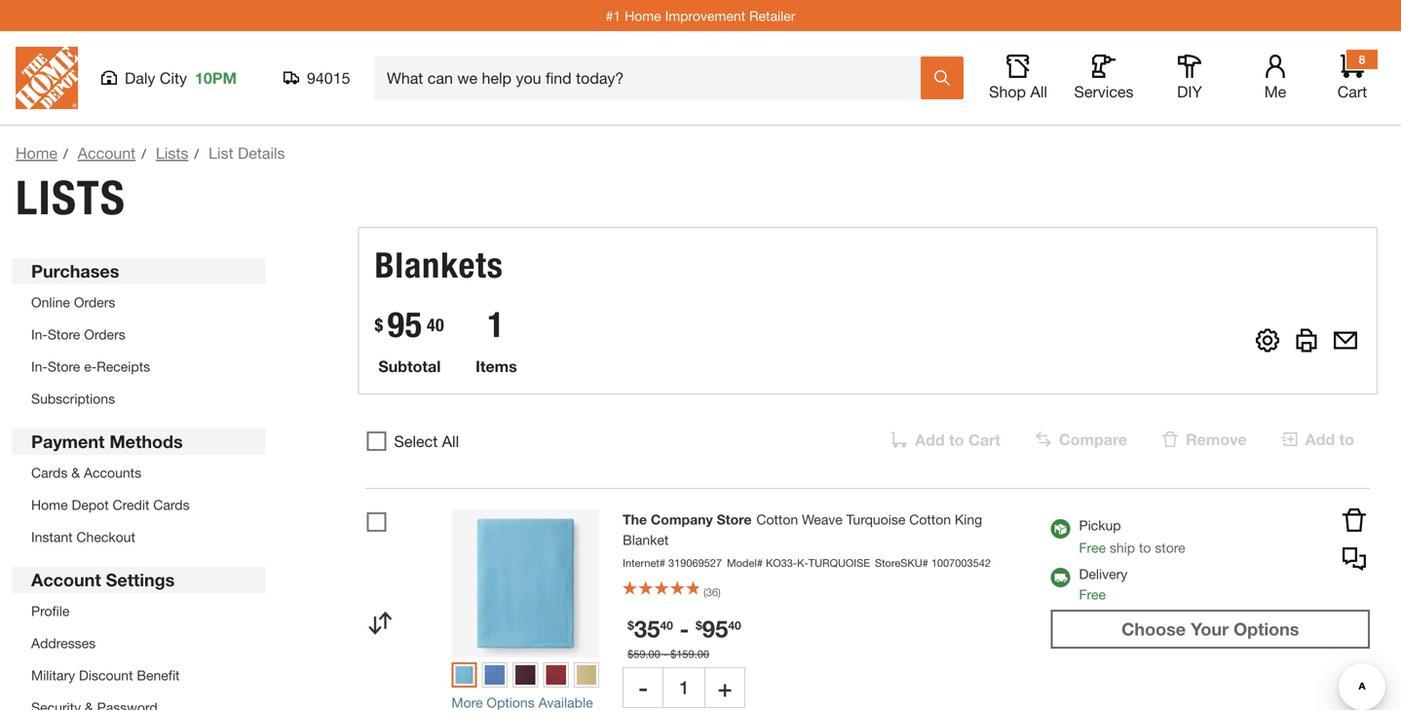 Task type: describe. For each thing, give the bounding box(es) containing it.
to for add to
[[1340, 430, 1355, 449]]

#1
[[606, 8, 621, 24]]

- inside - button
[[639, 674, 648, 702]]

choose your options
[[1122, 619, 1299, 640]]

2 cotton from the left
[[909, 512, 951, 528]]

cards & accounts
[[31, 465, 141, 481]]

shop
[[989, 82, 1026, 101]]

0 horizontal spatial cards
[[31, 465, 68, 481]]

in-store orders
[[31, 326, 125, 343]]

$ 59 . 00 - $ 159 . 00
[[628, 648, 709, 661]]

all for select all
[[442, 432, 459, 451]]

cards & accounts link
[[31, 465, 141, 481]]

payment methods
[[31, 431, 183, 452]]

payment
[[31, 431, 105, 452]]

me button
[[1244, 55, 1307, 101]]

military discount benefit
[[31, 668, 180, 684]]

choose your options link
[[1051, 610, 1370, 649]]

What can we help you find today? search field
[[387, 57, 920, 98]]

retailer
[[749, 8, 796, 24]]

ko33-
[[766, 557, 797, 570]]

cotton weave turquoise cotton king blanket image
[[452, 510, 599, 658]]

free for delivery free
[[1079, 587, 1106, 603]]

methods
[[109, 431, 183, 452]]

receipts
[[97, 359, 150, 375]]

10pm
[[195, 69, 237, 87]]

addresses
[[31, 635, 96, 651]]

2 vertical spatial store
[[717, 512, 752, 528]]

subscriptions
[[31, 391, 115, 407]]

ship
[[1110, 540, 1135, 556]]

$ for 95
[[375, 315, 384, 335]]

(
[[704, 586, 706, 599]]

checkout
[[76, 529, 135, 545]]

daly city 10pm
[[125, 69, 237, 87]]

delivery free
[[1079, 566, 1128, 603]]

account for account settings
[[31, 570, 101, 591]]

home depot credit cards
[[31, 497, 190, 513]]

subtotal
[[378, 357, 441, 376]]

print image
[[1295, 329, 1318, 352]]

59
[[634, 648, 646, 661]]

lists
[[16, 170, 126, 226]]

pickup
[[1079, 517, 1121, 534]]

add to cart button
[[880, 419, 1016, 461]]

1 00 from the left
[[649, 648, 660, 661]]

2 horizontal spatial 40
[[728, 619, 741, 632]]

addresses link
[[31, 635, 96, 651]]

in-store orders link
[[31, 326, 125, 343]]

online orders link
[[31, 294, 115, 310]]

list details
[[209, 144, 285, 162]]

8
[[1359, 53, 1366, 66]]

0 vertical spatial cart
[[1338, 82, 1367, 101]]

diy
[[1177, 82, 1202, 101]]

0 vertical spatial 95
[[387, 304, 423, 346]]

home for home depot credit cards
[[31, 497, 68, 513]]

available shipping image
[[1051, 568, 1070, 588]]

remove
[[1186, 430, 1247, 449]]

( 36 )
[[704, 586, 721, 599]]

butterscotch image
[[577, 665, 597, 685]]

compare element
[[1024, 418, 1143, 461]]

40 for 95
[[427, 315, 445, 335]]

marine blue image
[[485, 665, 505, 685]]

choose
[[1122, 619, 1186, 640]]

cart 8
[[1338, 53, 1367, 101]]

0 vertical spatial -
[[680, 615, 689, 643]]

add to
[[1305, 430, 1355, 449]]

instant checkout
[[31, 529, 135, 545]]

instant
[[31, 529, 73, 545]]

1 horizontal spatial -
[[663, 648, 668, 661]]

delete item image
[[1343, 509, 1366, 532]]

services
[[1074, 82, 1134, 101]]

94015 button
[[284, 68, 351, 88]]

improvement
[[665, 8, 746, 24]]

add note image
[[1343, 548, 1366, 571]]

lists link
[[156, 144, 188, 162]]

add to cart
[[915, 431, 1001, 449]]

1 . from the left
[[646, 648, 649, 661]]

options
[[1234, 619, 1299, 640]]

0 vertical spatial orders
[[74, 294, 115, 310]]

1 cotton from the left
[[757, 512, 798, 528]]

select
[[394, 432, 438, 451]]

services button
[[1073, 55, 1135, 101]]

me
[[1265, 82, 1287, 101]]

$ for 59
[[628, 648, 634, 661]]

military
[[31, 668, 75, 684]]

credit
[[113, 497, 149, 513]]

add for add to
[[1305, 430, 1335, 449]]

store for e-
[[48, 359, 80, 375]]

profile link
[[31, 603, 70, 619]]

home link
[[16, 144, 57, 162]]

city
[[160, 69, 187, 87]]

0 vertical spatial home
[[625, 8, 661, 24]]

lists
[[156, 144, 188, 162]]

settings image
[[1256, 329, 1279, 352]]

red image
[[546, 665, 566, 685]]

add to list element
[[1270, 418, 1370, 461]]

store for orders
[[48, 326, 80, 343]]

depot
[[72, 497, 109, 513]]

internet# 319069527 model# ko33-k-turquoise storesku# 1007003542
[[623, 557, 991, 570]]

profile
[[31, 603, 70, 619]]

in- for in-store orders
[[31, 326, 48, 343]]

blanket
[[623, 532, 669, 548]]

+ button
[[705, 668, 746, 708]]



Task type: locate. For each thing, give the bounding box(es) containing it.
free
[[1079, 540, 1106, 556], [1079, 587, 1106, 603]]

store down online orders link
[[48, 326, 80, 343]]

$ 95 40
[[375, 304, 445, 346]]

to up delete item image
[[1340, 430, 1355, 449]]

1 vertical spatial free
[[1079, 587, 1106, 603]]

.
[[646, 648, 649, 661], [694, 648, 697, 661]]

in-store e-receipts link
[[31, 359, 150, 375]]

0 horizontal spatial 95
[[387, 304, 423, 346]]

to inside add to cart element
[[949, 431, 964, 449]]

in- down online
[[31, 326, 48, 343]]

orders up 'in-store orders'
[[74, 294, 115, 310]]

None field
[[664, 668, 705, 708]]

cart inside button
[[969, 431, 1001, 449]]

40 inside the $ 95 40
[[427, 315, 445, 335]]

purchases
[[31, 261, 119, 282]]

daly
[[125, 69, 155, 87]]

0 horizontal spatial add
[[915, 431, 945, 449]]

company
[[651, 512, 713, 528]]

0 horizontal spatial -
[[639, 674, 648, 702]]

95 down ( 36 )
[[702, 615, 728, 643]]

turquoise image
[[455, 666, 473, 684]]

1 vertical spatial in-
[[31, 359, 48, 375]]

e-
[[84, 359, 97, 375]]

40 for -
[[660, 619, 673, 632]]

2 free from the top
[[1079, 587, 1106, 603]]

add for add to cart
[[915, 431, 945, 449]]

2 . from the left
[[694, 648, 697, 661]]

internet#
[[623, 557, 666, 570]]

- button
[[623, 668, 664, 708]]

turquoise
[[809, 557, 870, 570]]

0 vertical spatial store
[[48, 326, 80, 343]]

list
[[209, 144, 233, 162]]

shop all
[[989, 82, 1048, 101]]

delete element
[[1151, 418, 1263, 461]]

to inside add to list element
[[1340, 430, 1355, 449]]

2 00 from the left
[[697, 648, 709, 661]]

cotton
[[757, 512, 798, 528], [909, 512, 951, 528]]

94015
[[307, 69, 350, 87]]

1 vertical spatial cart
[[969, 431, 1001, 449]]

0 horizontal spatial cart
[[969, 431, 1001, 449]]

1 free from the top
[[1079, 540, 1106, 556]]

add inside button
[[915, 431, 945, 449]]

all right shop
[[1030, 82, 1048, 101]]

store up model#
[[717, 512, 752, 528]]

cotton left king in the bottom right of the page
[[909, 512, 951, 528]]

1 vertical spatial home
[[16, 144, 57, 162]]

0 horizontal spatial cotton
[[757, 512, 798, 528]]

online
[[31, 294, 70, 310]]

the home depot logo image
[[16, 47, 78, 109]]

cart up king in the bottom right of the page
[[969, 431, 1001, 449]]

1007003542
[[931, 557, 991, 570]]

free inside 'delivery free'
[[1079, 587, 1106, 603]]

instant checkout link
[[31, 529, 135, 545]]

in- for in-store e-receipts
[[31, 359, 48, 375]]

&
[[71, 465, 80, 481]]

items
[[476, 357, 517, 376]]

settings
[[106, 570, 175, 591]]

$ inside the $ 95 40
[[375, 315, 384, 335]]

1 vertical spatial all
[[442, 432, 459, 451]]

to right ship
[[1139, 540, 1151, 556]]

2 horizontal spatial -
[[680, 615, 689, 643]]

2 horizontal spatial to
[[1340, 430, 1355, 449]]

36
[[706, 586, 718, 599]]

0 horizontal spatial .
[[646, 648, 649, 661]]

online orders
[[31, 294, 115, 310]]

1 vertical spatial store
[[48, 359, 80, 375]]

to for add to cart
[[949, 431, 964, 449]]

)
[[718, 586, 721, 599]]

- left 159 on the left bottom of the page
[[663, 648, 668, 661]]

1 horizontal spatial cards
[[153, 497, 190, 513]]

00 right 159 on the left bottom of the page
[[697, 648, 709, 661]]

1 horizontal spatial all
[[1030, 82, 1048, 101]]

. down $ 35 40 - $ 95 40
[[694, 648, 697, 661]]

1 horizontal spatial 00
[[697, 648, 709, 661]]

all
[[1030, 82, 1048, 101], [442, 432, 459, 451]]

in-store e-receipts
[[31, 359, 150, 375]]

0 vertical spatial cards
[[31, 465, 68, 481]]

319069527
[[668, 557, 722, 570]]

- up 159 on the left bottom of the page
[[680, 615, 689, 643]]

store
[[1155, 540, 1186, 556]]

king
[[955, 512, 982, 528]]

free inside pickup free ship to store
[[1079, 540, 1106, 556]]

all inside button
[[1030, 82, 1048, 101]]

0 horizontal spatial to
[[949, 431, 964, 449]]

all right select
[[442, 432, 459, 451]]

merlot image
[[516, 665, 535, 685]]

+
[[718, 674, 732, 702]]

home up lists
[[16, 144, 57, 162]]

delivery
[[1079, 566, 1128, 582]]

0 vertical spatial in-
[[31, 326, 48, 343]]

account up profile link
[[31, 570, 101, 591]]

email image
[[1334, 329, 1357, 352]]

available for pickup image
[[1051, 519, 1070, 539]]

diy button
[[1159, 55, 1221, 101]]

store left e-
[[48, 359, 80, 375]]

storesku#
[[875, 557, 928, 570]]

35
[[634, 615, 660, 643]]

account settings
[[31, 570, 175, 591]]

in- up the subscriptions link
[[31, 359, 48, 375]]

0 vertical spatial all
[[1030, 82, 1048, 101]]

home right #1
[[625, 8, 661, 24]]

0 horizontal spatial 00
[[649, 648, 660, 661]]

your
[[1191, 619, 1229, 640]]

model#
[[727, 557, 763, 570]]

. down 35
[[646, 648, 649, 661]]

cards left &
[[31, 465, 68, 481]]

1 in- from the top
[[31, 326, 48, 343]]

1 vertical spatial account
[[31, 570, 101, 591]]

1 horizontal spatial to
[[1139, 540, 1151, 556]]

cotton up ko33-
[[757, 512, 798, 528]]

pickup free ship to store
[[1079, 517, 1186, 556]]

1 horizontal spatial cart
[[1338, 82, 1367, 101]]

2 in- from the top
[[31, 359, 48, 375]]

free down the pickup on the right bottom of page
[[1079, 540, 1106, 556]]

free for pickup free ship to store
[[1079, 540, 1106, 556]]

cart
[[1338, 82, 1367, 101], [969, 431, 1001, 449]]

95 up subtotal
[[387, 304, 423, 346]]

0 horizontal spatial all
[[442, 432, 459, 451]]

to inside pickup free ship to store
[[1139, 540, 1151, 556]]

159
[[677, 648, 694, 661]]

home depot credit cards link
[[31, 497, 190, 513]]

2 vertical spatial -
[[639, 674, 648, 702]]

to up king in the bottom right of the page
[[949, 431, 964, 449]]

2 vertical spatial home
[[31, 497, 68, 513]]

discount
[[79, 668, 133, 684]]

turquoise
[[846, 512, 906, 528]]

select all
[[394, 432, 459, 451]]

1 horizontal spatial 40
[[660, 619, 673, 632]]

blankets
[[375, 244, 503, 286]]

0 vertical spatial account
[[78, 144, 136, 162]]

to
[[1340, 430, 1355, 449], [949, 431, 964, 449], [1139, 540, 1151, 556]]

1 vertical spatial orders
[[84, 326, 125, 343]]

cotton weave turquoise cotton king blanket
[[623, 512, 982, 548]]

#1 home improvement retailer
[[606, 8, 796, 24]]

1 horizontal spatial add
[[1305, 430, 1335, 449]]

1
[[488, 304, 505, 346]]

military discount benefit link
[[31, 668, 180, 684]]

$
[[375, 315, 384, 335], [628, 619, 634, 632], [696, 619, 702, 632], [628, 648, 634, 661], [671, 648, 677, 661]]

1 horizontal spatial .
[[694, 648, 697, 661]]

free down delivery
[[1079, 587, 1106, 603]]

cart down 8
[[1338, 82, 1367, 101]]

1 horizontal spatial cotton
[[909, 512, 951, 528]]

account
[[78, 144, 136, 162], [31, 570, 101, 591]]

1 vertical spatial -
[[663, 648, 668, 661]]

home
[[625, 8, 661, 24], [16, 144, 57, 162], [31, 497, 68, 513]]

compare
[[1059, 430, 1128, 449]]

95
[[387, 304, 423, 346], [702, 615, 728, 643]]

subscriptions link
[[31, 391, 115, 407]]

1 horizontal spatial 95
[[702, 615, 728, 643]]

in-
[[31, 326, 48, 343], [31, 359, 48, 375]]

0 vertical spatial free
[[1079, 540, 1106, 556]]

home up instant
[[31, 497, 68, 513]]

account for account link
[[78, 144, 136, 162]]

0 horizontal spatial 40
[[427, 315, 445, 335]]

- down 59
[[639, 674, 648, 702]]

shop all button
[[987, 55, 1050, 101]]

weave
[[802, 512, 843, 528]]

account link
[[78, 144, 136, 162]]

all for shop all
[[1030, 82, 1048, 101]]

account up lists
[[78, 144, 136, 162]]

cards right credit on the bottom of the page
[[153, 497, 190, 513]]

$ 35 40 - $ 95 40
[[628, 615, 741, 643]]

00 right 59
[[649, 648, 660, 661]]

k-
[[797, 557, 809, 570]]

the
[[623, 512, 647, 528]]

1 vertical spatial cards
[[153, 497, 190, 513]]

home for home
[[16, 144, 57, 162]]

$ for 35
[[628, 619, 634, 632]]

orders up in-store e-receipts link
[[84, 326, 125, 343]]

add to cart element
[[880, 419, 1016, 461]]

1 vertical spatial 95
[[702, 615, 728, 643]]

40
[[427, 315, 445, 335], [660, 619, 673, 632], [728, 619, 741, 632]]

accounts
[[84, 465, 141, 481]]



Task type: vqa. For each thing, say whether or not it's contained in the screenshot.
Cotton Weave Turquoise Cotton King Blanket
yes



